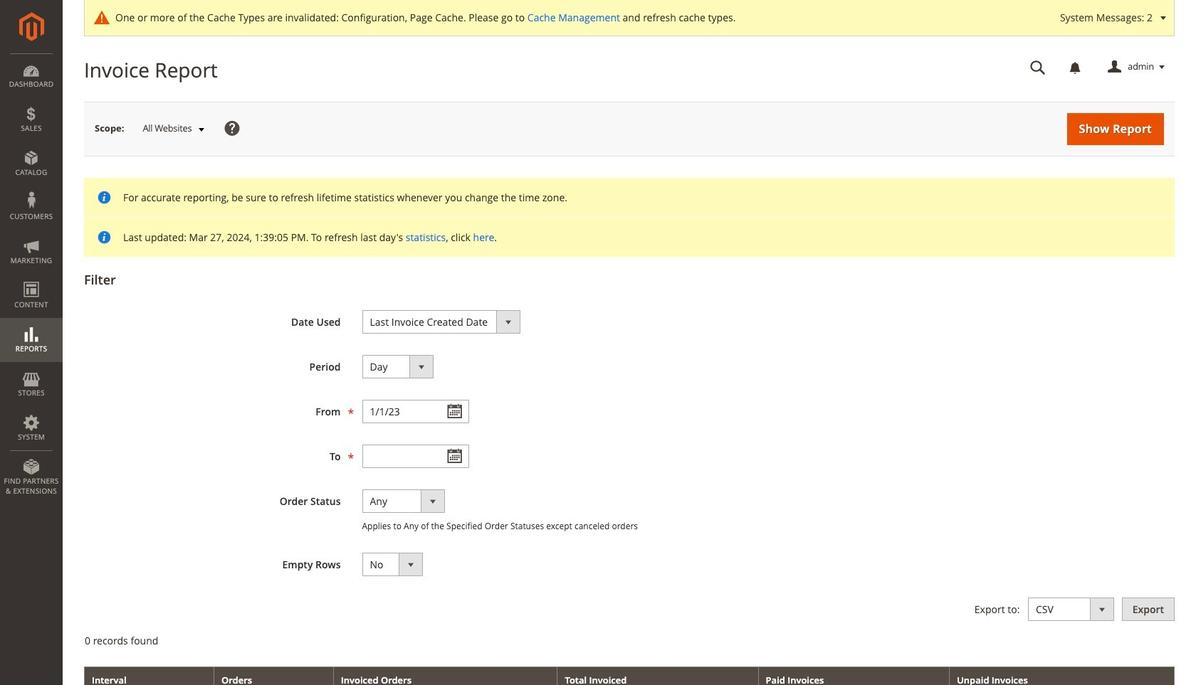 Task type: locate. For each thing, give the bounding box(es) containing it.
None text field
[[1021, 55, 1056, 80], [362, 400, 469, 424], [362, 445, 469, 469], [1021, 55, 1056, 80], [362, 400, 469, 424], [362, 445, 469, 469]]

menu bar
[[0, 53, 63, 504]]

magento admin panel image
[[19, 12, 44, 41]]



